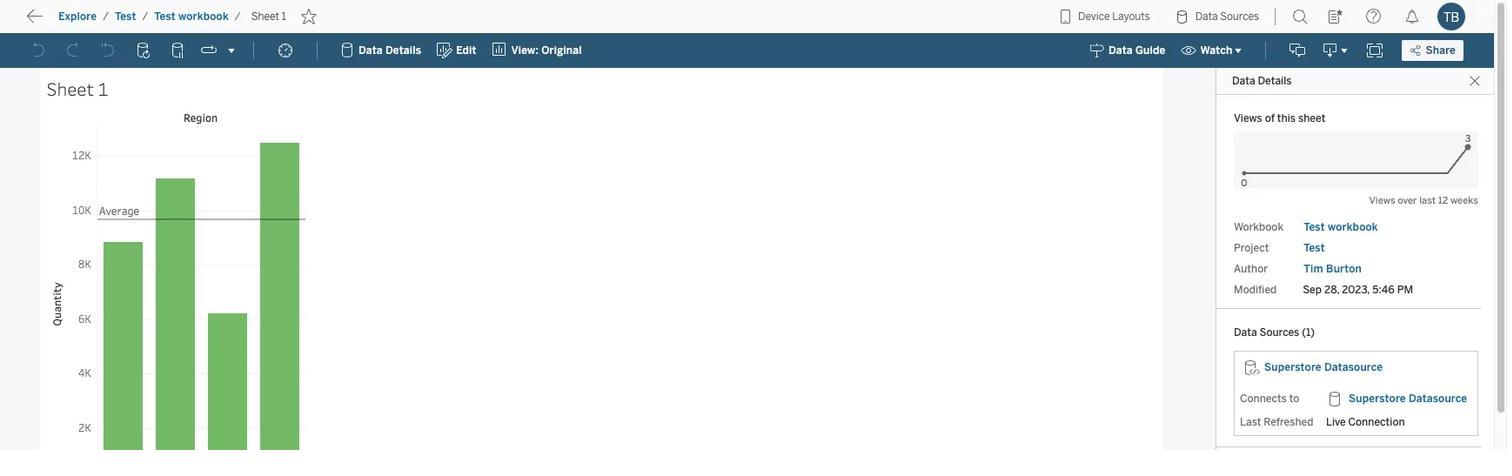Task type: describe. For each thing, give the bounding box(es) containing it.
test workbook link
[[153, 10, 230, 24]]

1 / from the left
[[103, 10, 109, 23]]

workbook
[[178, 10, 229, 23]]

skip to content link
[[42, 9, 177, 33]]

explore link
[[57, 10, 98, 24]]

skip to content
[[45, 13, 150, 29]]

explore
[[58, 10, 97, 23]]

3 / from the left
[[235, 10, 241, 23]]

sheet
[[251, 10, 279, 23]]

1
[[282, 10, 286, 23]]

2 / from the left
[[142, 10, 148, 23]]



Task type: vqa. For each thing, say whether or not it's contained in the screenshot.
right Test
yes



Task type: locate. For each thing, give the bounding box(es) containing it.
to
[[78, 13, 92, 29]]

2 test from the left
[[154, 10, 176, 23]]

content
[[96, 13, 150, 29]]

/ right test link
[[142, 10, 148, 23]]

/
[[103, 10, 109, 23], [142, 10, 148, 23], [235, 10, 241, 23]]

2 horizontal spatial /
[[235, 10, 241, 23]]

test link
[[114, 10, 137, 24]]

0 horizontal spatial test
[[115, 10, 136, 23]]

test
[[115, 10, 136, 23], [154, 10, 176, 23]]

/ left test link
[[103, 10, 109, 23]]

1 test from the left
[[115, 10, 136, 23]]

/ left sheet
[[235, 10, 241, 23]]

0 horizontal spatial /
[[103, 10, 109, 23]]

sheet 1
[[251, 10, 286, 23]]

sheet 1 element
[[246, 10, 291, 23]]

1 horizontal spatial test
[[154, 10, 176, 23]]

1 horizontal spatial /
[[142, 10, 148, 23]]

explore / test / test workbook /
[[58, 10, 241, 23]]

skip
[[45, 13, 75, 29]]



